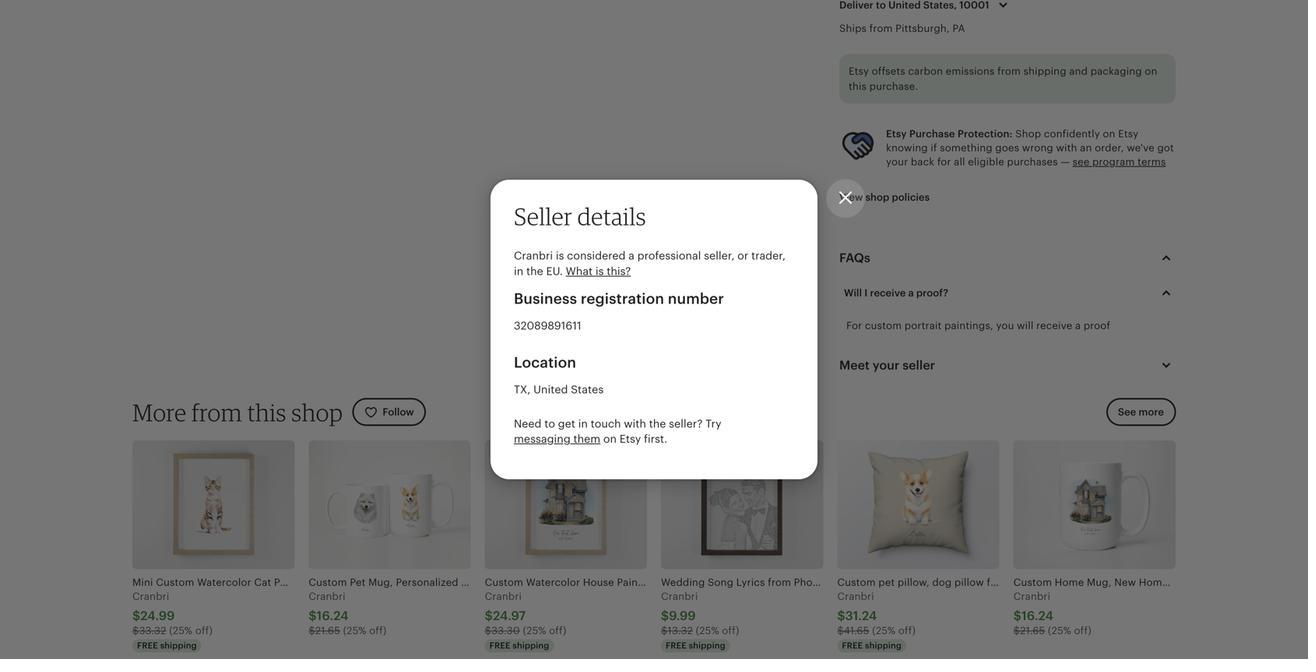 Task type: locate. For each thing, give the bounding box(es) containing it.
13.32
[[668, 625, 693, 637]]

4 free from the left
[[842, 641, 863, 651]]

cranbri $ 16.24 $ 21.65 (25% off)
[[309, 591, 387, 637], [1014, 591, 1092, 637]]

wrong
[[1022, 142, 1053, 154]]

a
[[629, 250, 635, 262], [908, 287, 914, 299], [1075, 320, 1081, 332]]

and
[[1069, 65, 1088, 77]]

31.24
[[845, 610, 877, 624]]

receive
[[870, 287, 906, 299], [1036, 320, 1073, 332]]

0 horizontal spatial on
[[603, 433, 617, 445]]

1 vertical spatial on
[[1103, 128, 1116, 140]]

in up them
[[578, 418, 588, 430]]

1 vertical spatial this
[[247, 398, 286, 427]]

with up first.
[[624, 418, 646, 430]]

states
[[571, 384, 604, 396]]

16.24
[[317, 610, 349, 624], [1022, 610, 1054, 624]]

3 off) from the left
[[549, 625, 566, 637]]

1 horizontal spatial 16.24
[[1022, 610, 1054, 624]]

0 horizontal spatial 16.24
[[317, 610, 349, 624]]

33.30
[[491, 625, 520, 637]]

2 horizontal spatial from
[[998, 65, 1021, 77]]

0 vertical spatial the
[[526, 265, 543, 277]]

(25% inside cranbri $ 24.99 $ 33.32 (25% off) free shipping
[[169, 625, 193, 637]]

purchases
[[1007, 156, 1058, 168]]

united
[[533, 384, 568, 396]]

1 off) from the left
[[195, 625, 213, 637]]

considered
[[567, 250, 626, 262]]

0 horizontal spatial 21.65
[[315, 625, 340, 637]]

(25% inside "cranbri $ 31.24 $ 41.65 (25% off) free shipping"
[[872, 625, 896, 637]]

21.65
[[315, 625, 340, 637], [1020, 625, 1045, 637]]

the
[[526, 265, 543, 277], [649, 418, 666, 430]]

etsy
[[849, 65, 869, 77], [886, 128, 907, 140], [1118, 128, 1139, 140], [620, 433, 641, 445]]

2 cranbri $ 16.24 $ 21.65 (25% off) from the left
[[1014, 591, 1092, 637]]

2 vertical spatial on
[[603, 433, 617, 445]]

cranbri $ 31.24 $ 41.65 (25% off) free shipping
[[837, 591, 916, 651]]

is
[[556, 250, 564, 262], [596, 265, 604, 277]]

your
[[886, 156, 908, 168]]

0 vertical spatial this
[[849, 81, 867, 92]]

1 horizontal spatial from
[[870, 23, 893, 34]]

etsy inside need to get in touch with the seller? try messaging them on etsy first.
[[620, 433, 641, 445]]

0 vertical spatial in
[[514, 265, 524, 277]]

cranbri inside the cranbri is considered a professional seller, or trader, in the eu.
[[514, 250, 553, 262]]

0 vertical spatial is
[[556, 250, 564, 262]]

free for 9.99
[[666, 641, 687, 651]]

33.32
[[139, 625, 166, 637]]

we've
[[1127, 142, 1155, 154]]

1 horizontal spatial is
[[596, 265, 604, 277]]

what is this?
[[566, 265, 631, 277]]

from right more
[[192, 398, 242, 427]]

3 free from the left
[[666, 641, 687, 651]]

shipping inside "cranbri $ 31.24 $ 41.65 (25% off) free shipping"
[[865, 641, 902, 651]]

emissions
[[946, 65, 995, 77]]

shipping down 33.32
[[160, 641, 197, 651]]

2 free from the left
[[490, 641, 510, 651]]

business registration number
[[514, 290, 724, 307]]

1 16.24 from the left
[[317, 610, 349, 624]]

1 vertical spatial is
[[596, 265, 604, 277]]

purchase
[[909, 128, 955, 140]]

the left eu.
[[526, 265, 543, 277]]

1 horizontal spatial the
[[649, 418, 666, 430]]

on right packaging
[[1145, 65, 1158, 77]]

professional
[[637, 250, 701, 262]]

a up this?
[[629, 250, 635, 262]]

free down 13.32
[[666, 641, 687, 651]]

off) for 24.99
[[195, 625, 213, 637]]

ships
[[839, 23, 867, 34]]

free down 41.65
[[842, 641, 863, 651]]

etsy left "offsets"
[[849, 65, 869, 77]]

details
[[578, 202, 646, 231]]

with inside shop confidently on etsy knowing if something goes wrong with an order, we've got your back for all eligible purchases —
[[1056, 142, 1077, 154]]

free down 33.32
[[137, 641, 158, 651]]

free inside cranbri $ 24.99 $ 33.32 (25% off) free shipping
[[137, 641, 158, 651]]

off) for 9.99
[[722, 625, 739, 637]]

seller details
[[514, 202, 646, 231]]

this is an overlay with regulatory seller details dialog
[[0, 0, 1308, 660]]

proof?
[[916, 287, 948, 299]]

0 vertical spatial on
[[1145, 65, 1158, 77]]

0 horizontal spatial is
[[556, 250, 564, 262]]

4 (25% from the left
[[696, 625, 719, 637]]

a left proof?
[[908, 287, 914, 299]]

shipping inside etsy offsets carbon emissions from shipping and packaging on this purchase.
[[1024, 65, 1067, 77]]

on up the order,
[[1103, 128, 1116, 140]]

free for 31.24
[[842, 641, 863, 651]]

from right emissions
[[998, 65, 1021, 77]]

more from this shop
[[132, 398, 343, 427]]

a inside dropdown button
[[908, 287, 914, 299]]

what
[[566, 265, 593, 277]]

the inside need to get in touch with the seller? try messaging them on etsy first.
[[649, 418, 666, 430]]

0 horizontal spatial from
[[192, 398, 242, 427]]

receive right the i
[[870, 287, 906, 299]]

on inside etsy offsets carbon emissions from shipping and packaging on this purchase.
[[1145, 65, 1158, 77]]

1 horizontal spatial this
[[849, 81, 867, 92]]

cranbri
[[514, 250, 553, 262], [132, 591, 169, 603], [309, 591, 346, 603], [485, 591, 522, 603], [661, 591, 698, 603], [837, 591, 874, 603], [1014, 591, 1051, 603]]

2 off) from the left
[[369, 625, 387, 637]]

0 horizontal spatial in
[[514, 265, 524, 277]]

custom watercolor house painting print, house painting from photo, house portrait, housewarming gift, first home gift, realtor closing gift image
[[485, 441, 647, 570]]

in inside the cranbri is considered a professional seller, or trader, in the eu.
[[514, 265, 524, 277]]

will i receive a proof?
[[844, 287, 948, 299]]

24.99
[[140, 610, 175, 624]]

carbon
[[908, 65, 943, 77]]

on
[[1145, 65, 1158, 77], [1103, 128, 1116, 140], [603, 433, 617, 445]]

5 off) from the left
[[898, 625, 916, 637]]

the up first.
[[649, 418, 666, 430]]

is for what
[[596, 265, 604, 277]]

shipping inside cranbri $ 9.99 $ 13.32 (25% off) free shipping
[[689, 641, 726, 651]]

shipping down 41.65
[[865, 641, 902, 651]]

off) inside cranbri $ 9.99 $ 13.32 (25% off) free shipping
[[722, 625, 739, 637]]

shipping down 13.32
[[689, 641, 726, 651]]

1 vertical spatial receive
[[1036, 320, 1073, 332]]

off) inside cranbri $ 24.99 $ 33.32 (25% off) free shipping
[[195, 625, 213, 637]]

the inside the cranbri is considered a professional seller, or trader, in the eu.
[[526, 265, 543, 277]]

will i receive a proof? button
[[832, 277, 1188, 310]]

etsy inside shop confidently on etsy knowing if something goes wrong with an order, we've got your back for all eligible purchases —
[[1118, 128, 1139, 140]]

0 horizontal spatial cranbri $ 16.24 $ 21.65 (25% off)
[[309, 591, 387, 637]]

free inside "cranbri $ 31.24 $ 41.65 (25% off) free shipping"
[[842, 641, 863, 651]]

shop confidently on etsy knowing if something goes wrong with an order, we've got your back for all eligible purchases —
[[886, 128, 1174, 168]]

1 horizontal spatial cranbri $ 16.24 $ 21.65 (25% off)
[[1014, 591, 1092, 637]]

1 horizontal spatial in
[[578, 418, 588, 430]]

on down touch
[[603, 433, 617, 445]]

0 horizontal spatial receive
[[870, 287, 906, 299]]

shipping inside cranbri $ 24.99 $ 33.32 (25% off) free shipping
[[160, 641, 197, 651]]

1 (25% from the left
[[169, 625, 193, 637]]

with up —
[[1056, 142, 1077, 154]]

1 vertical spatial a
[[908, 287, 914, 299]]

in
[[514, 265, 524, 277], [578, 418, 588, 430]]

etsy purchase protection:
[[886, 128, 1013, 140]]

will
[[844, 287, 862, 299]]

1 vertical spatial the
[[649, 418, 666, 430]]

a for proof?
[[908, 287, 914, 299]]

etsy up knowing
[[886, 128, 907, 140]]

2 horizontal spatial on
[[1145, 65, 1158, 77]]

0 horizontal spatial with
[[624, 418, 646, 430]]

receive right will
[[1036, 320, 1073, 332]]

0 horizontal spatial this
[[247, 398, 286, 427]]

0 vertical spatial from
[[870, 23, 893, 34]]

(25% for 9.99
[[696, 625, 719, 637]]

a inside the cranbri is considered a professional seller, or trader, in the eu.
[[629, 250, 635, 262]]

cranbri is considered a professional seller, or trader, in the eu.
[[514, 250, 786, 277]]

(25%
[[169, 625, 193, 637], [343, 625, 367, 637], [523, 625, 546, 637], [696, 625, 719, 637], [872, 625, 896, 637], [1048, 625, 1071, 637]]

2 vertical spatial from
[[192, 398, 242, 427]]

off) inside cranbri $ 24.97 $ 33.30 (25% off) free shipping
[[549, 625, 566, 637]]

3 (25% from the left
[[523, 625, 546, 637]]

1 horizontal spatial a
[[908, 287, 914, 299]]

in left eu.
[[514, 265, 524, 277]]

4 off) from the left
[[722, 625, 739, 637]]

is up eu.
[[556, 250, 564, 262]]

what is this? link
[[566, 265, 631, 277]]

from
[[870, 23, 893, 34], [998, 65, 1021, 77], [192, 398, 242, 427]]

2 horizontal spatial a
[[1075, 320, 1081, 332]]

custom pet mug, personalized dog mug, personalized pet mugs, custom cat mug, dog dad mug, dog gift, cat gift, dog coffee cup, dog mom mug image
[[309, 441, 471, 570]]

0 horizontal spatial the
[[526, 265, 543, 277]]

for
[[846, 320, 862, 332]]

1 horizontal spatial with
[[1056, 142, 1077, 154]]

for custom portrait paintings, you will receive a proof
[[846, 320, 1111, 332]]

0 vertical spatial a
[[629, 250, 635, 262]]

free for 24.97
[[490, 641, 510, 651]]

2 vertical spatial a
[[1075, 320, 1081, 332]]

i
[[865, 287, 868, 299]]

is inside the cranbri is considered a professional seller, or trader, in the eu.
[[556, 250, 564, 262]]

6 off) from the left
[[1074, 625, 1092, 637]]

is down considered
[[596, 265, 604, 277]]

from right ships
[[870, 23, 893, 34]]

cranbri $ 9.99 $ 13.32 (25% off) free shipping
[[661, 591, 739, 651]]

is for cranbri
[[556, 250, 564, 262]]

off)
[[195, 625, 213, 637], [369, 625, 387, 637], [549, 625, 566, 637], [722, 625, 739, 637], [898, 625, 916, 637], [1074, 625, 1092, 637]]

from inside etsy offsets carbon emissions from shipping and packaging on this purchase.
[[998, 65, 1021, 77]]

tx, united states
[[514, 384, 604, 396]]

shop
[[1016, 128, 1041, 140]]

follow
[[383, 407, 414, 418]]

(25% inside cranbri $ 24.97 $ 33.30 (25% off) free shipping
[[523, 625, 546, 637]]

etsy inside etsy offsets carbon emissions from shipping and packaging on this purchase.
[[849, 65, 869, 77]]

etsy up 'we've'
[[1118, 128, 1139, 140]]

cranbri inside cranbri $ 24.99 $ 33.32 (25% off) free shipping
[[132, 591, 169, 603]]

1 horizontal spatial 21.65
[[1020, 625, 1045, 637]]

free
[[137, 641, 158, 651], [490, 641, 510, 651], [666, 641, 687, 651], [842, 641, 863, 651]]

shipping inside cranbri $ 24.97 $ 33.30 (25% off) free shipping
[[513, 641, 549, 651]]

1 vertical spatial in
[[578, 418, 588, 430]]

1 free from the left
[[137, 641, 158, 651]]

this left shop on the bottom
[[247, 398, 286, 427]]

a left proof
[[1075, 320, 1081, 332]]

this left purchase.
[[849, 81, 867, 92]]

all
[[954, 156, 965, 168]]

free down 33.30
[[490, 641, 510, 651]]

0 vertical spatial receive
[[870, 287, 906, 299]]

1 horizontal spatial on
[[1103, 128, 1116, 140]]

0 horizontal spatial a
[[629, 250, 635, 262]]

1 vertical spatial from
[[998, 65, 1021, 77]]

shipping down 33.30
[[513, 641, 549, 651]]

5 (25% from the left
[[872, 625, 896, 637]]

(25% for 24.97
[[523, 625, 546, 637]]

etsy left first.
[[620, 433, 641, 445]]

shipping
[[1024, 65, 1067, 77], [160, 641, 197, 651], [513, 641, 549, 651], [689, 641, 726, 651], [865, 641, 902, 651]]

from for more from this shop
[[192, 398, 242, 427]]

1 vertical spatial with
[[624, 418, 646, 430]]

protection:
[[958, 128, 1013, 140]]

free inside cranbri $ 9.99 $ 13.32 (25% off) free shipping
[[666, 641, 687, 651]]

an
[[1080, 142, 1092, 154]]

off) inside "cranbri $ 31.24 $ 41.65 (25% off) free shipping"
[[898, 625, 916, 637]]

free for 24.99
[[137, 641, 158, 651]]

(25% inside cranbri $ 9.99 $ 13.32 (25% off) free shipping
[[696, 625, 719, 637]]

free inside cranbri $ 24.97 $ 33.30 (25% off) free shipping
[[490, 641, 510, 651]]

0 vertical spatial with
[[1056, 142, 1077, 154]]

from for ships from pittsburgh, pa
[[870, 23, 893, 34]]

shipping left and
[[1024, 65, 1067, 77]]



Task type: vqa. For each thing, say whether or not it's contained in the screenshot.


Task type: describe. For each thing, give the bounding box(es) containing it.
seller,
[[704, 250, 735, 262]]

cranbri inside cranbri $ 9.99 $ 13.32 (25% off) free shipping
[[661, 591, 698, 603]]

2 21.65 from the left
[[1020, 625, 1045, 637]]

seller
[[514, 202, 573, 231]]

pittsburgh,
[[896, 23, 950, 34]]

1 horizontal spatial receive
[[1036, 320, 1073, 332]]

(25% for 31.24
[[872, 625, 896, 637]]

them
[[574, 433, 601, 445]]

cranbri $ 24.99 $ 33.32 (25% off) free shipping
[[132, 591, 213, 651]]

to
[[544, 418, 555, 430]]

a for professional
[[629, 250, 635, 262]]

cranbri inside cranbri $ 24.97 $ 33.30 (25% off) free shipping
[[485, 591, 522, 603]]

custom
[[865, 320, 902, 332]]

custom pet pillow, dog pillow from photo, pet memorial, cat pillow, dog portrait pillow, personalized gift pet lover, pet loss gift image
[[837, 441, 1000, 570]]

cranbri inside "cranbri $ 31.24 $ 41.65 (25% off) free shipping"
[[837, 591, 874, 603]]

cranbri $ 24.97 $ 33.30 (25% off) free shipping
[[485, 591, 566, 651]]

first.
[[644, 433, 667, 445]]

custom home mug, new home mug, house mug housewarming gift, personalized home portrait mug, new home gift, house warming, real estate gift image
[[1014, 441, 1176, 570]]

off) for 24.97
[[549, 625, 566, 637]]

confidently
[[1044, 128, 1100, 140]]

(25% for 24.99
[[169, 625, 193, 637]]

if
[[931, 142, 937, 154]]

etsy offsets carbon emissions from shipping and packaging on this purchase.
[[849, 65, 1158, 92]]

on inside need to get in touch with the seller? try messaging them on etsy first.
[[603, 433, 617, 445]]

more
[[132, 398, 187, 427]]

business
[[514, 290, 577, 307]]

with inside need to get in touch with the seller? try messaging them on etsy first.
[[624, 418, 646, 430]]

portrait
[[905, 320, 942, 332]]

need to get in touch with the seller? try messaging them on etsy first.
[[514, 418, 722, 445]]

location
[[514, 354, 576, 371]]

packaging
[[1091, 65, 1142, 77]]

ships from pittsburgh, pa
[[839, 23, 965, 34]]

will
[[1017, 320, 1034, 332]]

proof
[[1084, 320, 1111, 332]]

need
[[514, 418, 542, 430]]

eligible
[[968, 156, 1004, 168]]

try
[[706, 418, 722, 430]]

paintings,
[[945, 320, 993, 332]]

back
[[911, 156, 935, 168]]

got
[[1157, 142, 1174, 154]]

mini custom watercolor cat portrait, cat memorial, cat loss gift, cat lover gift, pet painting, tiny paintings, miniature painting image
[[132, 441, 295, 570]]

knowing
[[886, 142, 928, 154]]

follow button
[[352, 398, 426, 427]]

get
[[558, 418, 575, 430]]

1 21.65 from the left
[[315, 625, 340, 637]]

you
[[996, 320, 1014, 332]]

2 16.24 from the left
[[1022, 610, 1054, 624]]

receive inside dropdown button
[[870, 287, 906, 299]]

registration
[[581, 290, 664, 307]]

shop
[[291, 398, 343, 427]]

tx,
[[514, 384, 531, 396]]

this?
[[607, 265, 631, 277]]

1 cranbri $ 16.24 $ 21.65 (25% off) from the left
[[309, 591, 387, 637]]

order,
[[1095, 142, 1124, 154]]

2 (25% from the left
[[343, 625, 367, 637]]

number
[[668, 290, 724, 307]]

shipping for 24.97
[[513, 641, 549, 651]]

9.99
[[669, 610, 696, 624]]

in inside need to get in touch with the seller? try messaging them on etsy first.
[[578, 418, 588, 430]]

trader,
[[751, 250, 786, 262]]

pa
[[953, 23, 965, 34]]

goes
[[995, 142, 1019, 154]]

something
[[940, 142, 993, 154]]

or
[[738, 250, 749, 262]]

41.65
[[844, 625, 869, 637]]

purchase.
[[870, 81, 918, 92]]

shipping for 31.24
[[865, 641, 902, 651]]

24.97
[[493, 610, 526, 624]]

off) for 31.24
[[898, 625, 916, 637]]

shipping for 9.99
[[689, 641, 726, 651]]

this inside etsy offsets carbon emissions from shipping and packaging on this purchase.
[[849, 81, 867, 92]]

messaging them button
[[514, 432, 601, 447]]

seller?
[[669, 418, 703, 430]]

messaging
[[514, 433, 571, 445]]

6 (25% from the left
[[1048, 625, 1071, 637]]

eu.
[[546, 265, 563, 277]]

offsets
[[872, 65, 905, 77]]

32089891611
[[514, 320, 582, 332]]

—
[[1061, 156, 1070, 168]]

shipping for 24.99
[[160, 641, 197, 651]]

wedding song lyrics from photo personalized first dance framed print favorite song canvas print 1st anniversary custom wedding gift image
[[661, 441, 823, 570]]

for
[[937, 156, 951, 168]]

touch
[[591, 418, 621, 430]]

on inside shop confidently on etsy knowing if something goes wrong with an order, we've got your back for all eligible purchases —
[[1103, 128, 1116, 140]]



